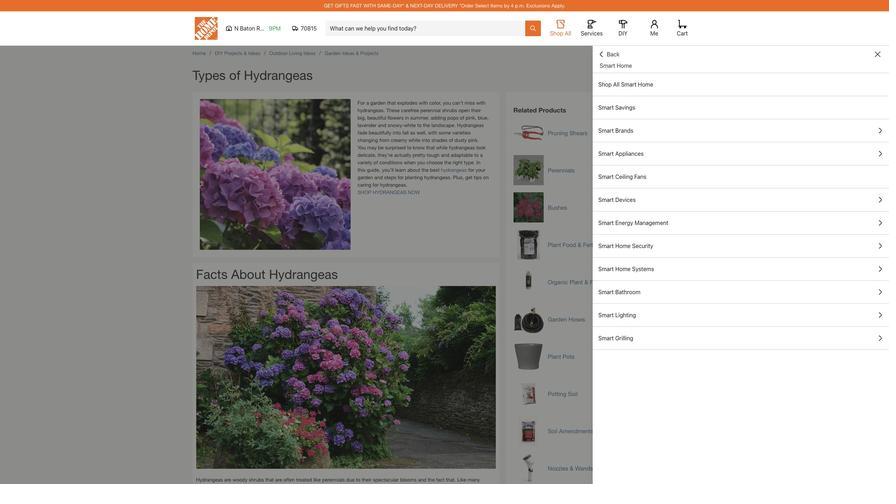Task type: locate. For each thing, give the bounding box(es) containing it.
diy projects & ideas link
[[215, 50, 260, 56]]

0 vertical spatial hydrangeas
[[449, 144, 475, 151]]

soil left "amendments"
[[548, 428, 558, 434]]

shades
[[432, 137, 448, 143]]

0 horizontal spatial be
[[378, 144, 384, 151]]

fertilizer right food
[[583, 241, 605, 248]]

0 horizontal spatial garden
[[325, 50, 341, 56]]

smart left energy
[[598, 220, 614, 226]]

smart for smart ceiling fans
[[598, 174, 614, 180]]

good
[[308, 484, 319, 484]]

and up in-
[[418, 477, 426, 483]]

smart left grilling
[[598, 335, 614, 341]]

0 horizontal spatial a
[[304, 484, 306, 484]]

2 vertical spatial a
[[304, 484, 306, 484]]

hydrangeas inside you may be surprised to know that while hydrangeas look delicate, they're actually pretty tough and adaptable to a variety of conditions when you choose the right type. in this guide, you'll learn about the best
[[449, 144, 475, 151]]

a down the treated
[[304, 484, 306, 484]]

smart inside button
[[598, 289, 614, 295]]

colorful hydrangeas growing in a yard. image
[[196, 286, 496, 469]]

1 horizontal spatial are
[[275, 477, 282, 483]]

smart for smart bathroom
[[598, 289, 614, 295]]

to inside hydrangeas are woody shrubs that are often treated like perennials due to their spectacular blooms and the fact that. like many perennials, caring for hydrangeas means having a good pruning routine. hydrangeas can be grown in-ground and in containers. the
[[356, 477, 360, 483]]

varieties
[[452, 130, 471, 136]]

smart left devices
[[598, 197, 614, 203]]

smart up flower
[[598, 266, 614, 272]]

back
[[607, 51, 620, 58]]

potting soil
[[548, 390, 578, 397]]

plant left pots
[[548, 353, 561, 360]]

their right "due"
[[362, 477, 372, 483]]

in down carefree
[[405, 115, 409, 121]]

hydrangeas. down the steps
[[380, 182, 407, 188]]

garden for garden hoses
[[548, 316, 567, 323]]

hydrangeas down right
[[441, 167, 467, 173]]

& for plant food & fertilizer
[[578, 241, 581, 248]]

guide,
[[367, 167, 381, 173]]

and down guide,
[[374, 174, 383, 180]]

1 vertical spatial their
[[362, 477, 372, 483]]

shrubs right woody
[[249, 477, 264, 483]]

2 horizontal spatial ideas
[[342, 50, 354, 56]]

1 horizontal spatial shrubs
[[442, 107, 457, 113]]

planting
[[405, 174, 423, 180]]

1 vertical spatial caring
[[222, 484, 235, 484]]

garden inside the for a garden that explodes with color, you can't miss with hydrangeas. these carefree perennial shrubs open their big, beautiful flowers in summer, adding pops of pink, blue, lavender and snowy-white to the landscape. hydrangeas fade beautifully into fall as well, with some varieties changing from creamy white into shades of dusty pink.
[[370, 100, 386, 106]]

and down while
[[441, 152, 449, 158]]

for down learn
[[398, 174, 404, 180]]

their inside hydrangeas are woody shrubs that are often treated like perennials due to their spectacular blooms and the fact that. like many perennials, caring for hydrangeas means having a good pruning routine. hydrangeas can be grown in-ground and in containers. the
[[362, 477, 372, 483]]

smart for smart energy management
[[598, 220, 614, 226]]

menu
[[593, 73, 889, 350]]

bushes image
[[513, 192, 544, 223]]

1 vertical spatial you
[[417, 159, 425, 165]]

0 horizontal spatial are
[[224, 477, 231, 483]]

you
[[443, 100, 451, 106], [417, 159, 425, 165]]

of down diy projects & ideas link on the top left of page
[[229, 67, 240, 83]]

for
[[468, 167, 474, 173], [398, 174, 404, 180], [373, 182, 379, 188], [237, 484, 243, 484]]

the up ground
[[428, 477, 435, 483]]

diy inside button
[[619, 30, 628, 37]]

to left know
[[407, 144, 412, 151]]

with right miss
[[476, 100, 486, 106]]

all inside 'button'
[[565, 30, 571, 37]]

1 vertical spatial be
[[394, 484, 400, 484]]

are left woody
[[224, 477, 231, 483]]

you may be surprised to know that while hydrangeas look delicate, they're actually pretty tough and adaptable to a variety of conditions when you choose the right type. in this guide, you'll learn about the best
[[358, 144, 486, 173]]

may
[[367, 144, 377, 151]]

be inside hydrangeas are woody shrubs that are often treated like perennials due to their spectacular blooms and the fact that. like many perennials, caring for hydrangeas means having a good pruning routine. hydrangeas can be grown in-ground and in containers. the
[[394, 484, 400, 484]]

cart
[[677, 30, 688, 37]]

bathroom
[[615, 289, 640, 295]]

1 vertical spatial in
[[449, 484, 453, 484]]

1 are from the left
[[224, 477, 231, 483]]

in down the that.
[[449, 484, 453, 484]]

for down "type."
[[468, 167, 474, 173]]

a inside you may be surprised to know that while hydrangeas look delicate, they're actually pretty tough and adaptable to a variety of conditions when you choose the right type. in this guide, you'll learn about the best
[[480, 152, 483, 158]]

1 horizontal spatial their
[[471, 107, 481, 113]]

and up beautifully
[[378, 122, 386, 128]]

0 horizontal spatial soil
[[548, 428, 558, 434]]

with up 'shades'
[[428, 130, 437, 136]]

1 projects from the left
[[224, 50, 242, 56]]

into down well,
[[422, 137, 430, 143]]

0 horizontal spatial that
[[265, 477, 274, 483]]

smart savings
[[598, 104, 635, 111]]

fertilizer down organic
[[548, 286, 570, 293]]

fade
[[358, 130, 367, 136]]

smart home security button
[[593, 235, 889, 257]]

garden inside garden hoses link
[[548, 316, 567, 323]]

0 horizontal spatial caring
[[222, 484, 235, 484]]

& for garden ideas & projects
[[356, 50, 359, 56]]

1 horizontal spatial shop
[[598, 81, 612, 88]]

smart down flower
[[598, 289, 614, 295]]

0 horizontal spatial their
[[362, 477, 372, 483]]

caring inside hydrangeas are woody shrubs that are often treated like perennials due to their spectacular blooms and the fact that. like many perennials, caring for hydrangeas means having a good pruning routine. hydrangeas can be grown in-ground and in containers. the
[[222, 484, 235, 484]]

by
[[504, 2, 510, 9]]

1 vertical spatial into
[[422, 137, 430, 143]]

0 vertical spatial that
[[387, 100, 396, 106]]

0 horizontal spatial projects
[[224, 50, 242, 56]]

all for shop all
[[565, 30, 571, 37]]

smart for smart devices
[[598, 197, 614, 203]]

explodes
[[397, 100, 417, 106]]

1 vertical spatial soil
[[548, 428, 558, 434]]

garden down this
[[358, 174, 373, 180]]

2 projects from the left
[[360, 50, 379, 56]]

all left services
[[565, 30, 571, 37]]

the up hydrangeas 'link'
[[444, 159, 451, 165]]

fertilizer inside organic plant & flower fertilizer
[[548, 286, 570, 293]]

& for organic plant & flower fertilizer
[[585, 279, 588, 285]]

1 vertical spatial garden
[[548, 316, 567, 323]]

0 vertical spatial garden
[[325, 50, 341, 56]]

treated
[[296, 477, 312, 483]]

hydrangeas down woody
[[244, 484, 270, 484]]

caring up "shop"
[[358, 182, 371, 188]]

with
[[419, 100, 428, 106], [476, 100, 486, 106], [428, 130, 437, 136]]

*order
[[459, 2, 474, 9]]

about
[[407, 167, 420, 173]]

0 vertical spatial diy
[[619, 30, 628, 37]]

0 vertical spatial plant
[[548, 241, 561, 248]]

diy
[[619, 30, 628, 37], [215, 50, 223, 56]]

1 vertical spatial plant
[[570, 279, 583, 285]]

soil
[[568, 390, 578, 397], [548, 428, 558, 434]]

1 vertical spatial diy
[[215, 50, 223, 56]]

1 horizontal spatial a
[[366, 100, 369, 106]]

0 horizontal spatial you
[[417, 159, 425, 165]]

are
[[224, 477, 231, 483], [275, 477, 282, 483]]

pruning shears link
[[548, 129, 588, 137]]

smart grilling
[[598, 335, 633, 341]]

the
[[423, 122, 430, 128], [444, 159, 451, 165], [422, 167, 429, 173], [428, 477, 435, 483]]

their
[[471, 107, 481, 113], [362, 477, 372, 483]]

be right the can
[[394, 484, 400, 484]]

1 horizontal spatial soil
[[568, 390, 578, 397]]

many
[[468, 477, 480, 483]]

1 horizontal spatial you
[[443, 100, 451, 106]]

shop
[[550, 30, 563, 37], [598, 81, 612, 88]]

0 vertical spatial all
[[565, 30, 571, 37]]

2 horizontal spatial a
[[480, 152, 483, 158]]

right
[[453, 159, 463, 165]]

0 horizontal spatial all
[[565, 30, 571, 37]]

a down look
[[480, 152, 483, 158]]

0 vertical spatial garden
[[370, 100, 386, 106]]

smart for smart grilling
[[598, 335, 614, 341]]

of
[[229, 67, 240, 83], [460, 115, 464, 121], [449, 137, 453, 143], [374, 159, 378, 165]]

feedback link image
[[880, 120, 889, 158]]

smart left ceiling
[[598, 174, 614, 180]]

0 vertical spatial hydrangeas.
[[358, 107, 385, 113]]

1 vertical spatial garden
[[358, 174, 373, 180]]

hydrangeas. down the best at the left of the page
[[424, 174, 452, 180]]

shop inside 'button'
[[550, 30, 563, 37]]

shop all smart home
[[598, 81, 653, 88]]

garden hoses link
[[548, 316, 585, 323]]

that inside the for a garden that explodes with color, you can't miss with hydrangeas. these carefree perennial shrubs open their big, beautiful flowers in summer, adding pops of pink, blue, lavender and snowy-white to the landscape. hydrangeas fade beautifully into fall as well, with some varieties changing from creamy white into shades of dusty pink.
[[387, 100, 396, 106]]

garden inside for your garden and steps for planting hydrangeas. plus, get tips on caring for hydrangeas.
[[358, 174, 373, 180]]

spectacular
[[373, 477, 399, 483]]

0 horizontal spatial into
[[393, 130, 401, 136]]

plant pots image
[[513, 341, 544, 372]]

services button
[[581, 20, 603, 37]]

their up the pink,
[[471, 107, 481, 113]]

diy for diy projects & ideas
[[215, 50, 223, 56]]

0 vertical spatial shrubs
[[442, 107, 457, 113]]

about
[[231, 267, 265, 282]]

to up in
[[474, 152, 479, 158]]

to right "due"
[[356, 477, 360, 483]]

with up perennial
[[419, 100, 428, 106]]

adaptable
[[451, 152, 473, 158]]

white up as
[[404, 122, 416, 128]]

a right for
[[366, 100, 369, 106]]

0 horizontal spatial shrubs
[[249, 477, 264, 483]]

into down "snowy-" at the left top of page
[[393, 130, 401, 136]]

that up means
[[265, 477, 274, 483]]

while
[[436, 144, 448, 151]]

diy up back on the top right of page
[[619, 30, 628, 37]]

delivery
[[435, 2, 458, 9]]

their inside the for a garden that explodes with color, you can't miss with hydrangeas. these carefree perennial shrubs open their big, beautiful flowers in summer, adding pops of pink, blue, lavender and snowy-white to the landscape. hydrangeas fade beautifully into fall as well, with some varieties changing from creamy white into shades of dusty pink.
[[471, 107, 481, 113]]

smart down back button on the top right of page
[[600, 62, 615, 69]]

diy right home link
[[215, 50, 223, 56]]

that up the these
[[387, 100, 396, 106]]

types of hydrangeas
[[193, 67, 313, 83]]

2 vertical spatial that
[[265, 477, 274, 483]]

hydrangeas
[[244, 67, 313, 83], [457, 122, 484, 128], [269, 267, 338, 282], [196, 477, 223, 483], [357, 484, 384, 484]]

0 vertical spatial fertilizer
[[583, 241, 605, 248]]

1 vertical spatial shop
[[598, 81, 612, 88]]

0 vertical spatial be
[[378, 144, 384, 151]]

on
[[483, 174, 489, 180]]

same-
[[377, 2, 393, 9]]

home for smart home systems
[[615, 266, 631, 272]]

savings
[[615, 104, 635, 111]]

0 vertical spatial into
[[393, 130, 401, 136]]

of left dusty
[[449, 137, 453, 143]]

1 horizontal spatial all
[[613, 81, 620, 88]]

that up tough at the left top
[[426, 144, 435, 151]]

products
[[539, 106, 566, 114]]

of up guide,
[[374, 159, 378, 165]]

1 horizontal spatial caring
[[358, 182, 371, 188]]

be inside you may be surprised to know that while hydrangeas look delicate, they're actually pretty tough and adaptable to a variety of conditions when you choose the right type. in this guide, you'll learn about the best
[[378, 144, 384, 151]]

0 vertical spatial caring
[[358, 182, 371, 188]]

open
[[459, 107, 470, 113]]

hydrangeas. up beautiful
[[358, 107, 385, 113]]

home inside button
[[615, 243, 631, 249]]

outdoor living ideas
[[269, 50, 316, 56]]

all down smart home
[[613, 81, 620, 88]]

home inside button
[[615, 266, 631, 272]]

garden for these
[[370, 100, 386, 106]]

&
[[406, 2, 409, 9], [244, 50, 247, 56], [356, 50, 359, 56], [578, 241, 581, 248], [585, 279, 588, 285], [570, 465, 574, 472]]

to down summer,
[[417, 122, 422, 128]]

shop down smart home
[[598, 81, 612, 88]]

1 horizontal spatial be
[[394, 484, 400, 484]]

smart left savings
[[598, 104, 614, 111]]

hydrangeas up the adaptable
[[449, 144, 475, 151]]

smart left lighting in the right of the page
[[598, 312, 614, 318]]

plant inside organic plant & flower fertilizer
[[570, 279, 583, 285]]

exclusions
[[526, 2, 550, 9]]

the up well,
[[423, 122, 430, 128]]

1 vertical spatial that
[[426, 144, 435, 151]]

2 horizontal spatial that
[[426, 144, 435, 151]]

1 vertical spatial a
[[480, 152, 483, 158]]

shop
[[358, 189, 371, 195]]

garden
[[370, 100, 386, 106], [358, 174, 373, 180]]

0 vertical spatial shop
[[550, 30, 563, 37]]

0 horizontal spatial fertilizer
[[548, 286, 570, 293]]

1 vertical spatial all
[[613, 81, 620, 88]]

smart inside button
[[598, 243, 614, 249]]

into
[[393, 130, 401, 136], [422, 137, 430, 143]]

0 vertical spatial their
[[471, 107, 481, 113]]

caring down woody
[[222, 484, 235, 484]]

potting soil image
[[513, 379, 544, 409]]

soil right potting
[[568, 390, 578, 397]]

be down from
[[378, 144, 384, 151]]

outdoor living ideas link
[[269, 50, 316, 56]]

0 vertical spatial a
[[366, 100, 369, 106]]

2 vertical spatial plant
[[548, 353, 561, 360]]

0 horizontal spatial in
[[405, 115, 409, 121]]

0 horizontal spatial ideas
[[248, 50, 260, 56]]

0 vertical spatial you
[[443, 100, 451, 106]]

0 horizontal spatial diy
[[215, 50, 223, 56]]

smart for smart appliances
[[598, 151, 614, 157]]

0 vertical spatial in
[[405, 115, 409, 121]]

are up means
[[275, 477, 282, 483]]

woody
[[233, 477, 247, 483]]

1 vertical spatial shrubs
[[249, 477, 264, 483]]

1 vertical spatial fertilizer
[[548, 286, 570, 293]]

beautifully
[[369, 130, 391, 136]]

you left can't
[[443, 100, 451, 106]]

diy for diy
[[619, 30, 628, 37]]

1 horizontal spatial fertilizer
[[583, 241, 605, 248]]

services
[[581, 30, 603, 37]]

1 horizontal spatial garden
[[548, 316, 567, 323]]

0 horizontal spatial shop
[[550, 30, 563, 37]]

to
[[417, 122, 422, 128], [407, 144, 412, 151], [474, 152, 479, 158], [356, 477, 360, 483]]

brands
[[615, 127, 634, 134]]

and inside the for a garden that explodes with color, you can't miss with hydrangeas. these carefree perennial shrubs open their big, beautiful flowers in summer, adding pops of pink, blue, lavender and snowy-white to the landscape. hydrangeas fade beautifully into fall as well, with some varieties changing from creamy white into shades of dusty pink.
[[378, 122, 386, 128]]

white down as
[[409, 137, 420, 143]]

select
[[475, 2, 489, 9]]

1 horizontal spatial that
[[387, 100, 396, 106]]

for down woody
[[237, 484, 243, 484]]

1 horizontal spatial in
[[449, 484, 453, 484]]

all
[[565, 30, 571, 37], [613, 81, 620, 88]]

gifts
[[335, 2, 349, 9]]

often
[[284, 477, 295, 483]]

& inside organic plant & flower fertilizer
[[585, 279, 588, 285]]

70815
[[301, 25, 317, 32]]

1 horizontal spatial projects
[[360, 50, 379, 56]]

you down 'pretty'
[[417, 159, 425, 165]]

of down the open
[[460, 115, 464, 121]]

ideas
[[248, 50, 260, 56], [304, 50, 316, 56], [342, 50, 354, 56]]

1 horizontal spatial diy
[[619, 30, 628, 37]]

plant left food
[[548, 241, 561, 248]]

garden up beautiful
[[370, 100, 386, 106]]

hydrangeas are woody shrubs that are often treated like perennials due to their spectacular blooms and the fact that. like many perennials, caring for hydrangeas means having a good pruning routine. hydrangeas can be grown in-ground and in containers. the
[[196, 477, 491, 484]]

smart left "brands"
[[598, 127, 614, 134]]

0 vertical spatial soil
[[568, 390, 578, 397]]

shrubs up pops
[[442, 107, 457, 113]]

smart inside "button"
[[598, 151, 614, 157]]

smart left appliances
[[598, 151, 614, 157]]

hydrangeas. inside the for a garden that explodes with color, you can't miss with hydrangeas. these carefree perennial shrubs open their big, beautiful flowers in summer, adding pops of pink, blue, lavender and snowy-white to the landscape. hydrangeas fade beautifully into fall as well, with some varieties changing from creamy white into shades of dusty pink.
[[358, 107, 385, 113]]

a inside hydrangeas are woody shrubs that are often treated like perennials due to their spectacular blooms and the fact that. like many perennials, caring for hydrangeas means having a good pruning routine. hydrangeas can be grown in-ground and in containers. the
[[304, 484, 306, 484]]

plus,
[[453, 174, 464, 180]]

that inside hydrangeas are woody shrubs that are often treated like perennials due to their spectacular blooms and the fact that. like many perennials, caring for hydrangeas means having a good pruning routine. hydrangeas can be grown in-ground and in containers. the
[[265, 477, 274, 483]]

plant right organic
[[570, 279, 583, 285]]

shop down the apply.
[[550, 30, 563, 37]]

and inside you may be surprised to know that while hydrangeas look delicate, they're actually pretty tough and adaptable to a variety of conditions when you choose the right type. in this guide, you'll learn about the best
[[441, 152, 449, 158]]

shop for shop all
[[550, 30, 563, 37]]

2 vertical spatial hydrangeas
[[244, 484, 270, 484]]

1 horizontal spatial ideas
[[304, 50, 316, 56]]

smart up smart home systems
[[598, 243, 614, 249]]



Task type: vqa. For each thing, say whether or not it's contained in the screenshot.
Customers
no



Task type: describe. For each thing, give the bounding box(es) containing it.
soil amendments image
[[513, 416, 544, 446]]

amendments
[[559, 428, 594, 434]]

outdoor
[[269, 50, 288, 56]]

plant pots link
[[548, 353, 575, 360]]

pruning
[[321, 484, 337, 484]]

& for diy projects & ideas
[[244, 50, 247, 56]]

0 vertical spatial white
[[404, 122, 416, 128]]

carefree
[[401, 107, 419, 113]]

hydrangeas inside the for a garden that explodes with color, you can't miss with hydrangeas. these carefree perennial shrubs open their big, beautiful flowers in summer, adding pops of pink, blue, lavender and snowy-white to the landscape. hydrangeas fade beautifully into fall as well, with some varieties changing from creamy white into shades of dusty pink.
[[457, 122, 484, 128]]

1 vertical spatial white
[[409, 137, 420, 143]]

dusty
[[455, 137, 467, 143]]

fast
[[350, 2, 362, 9]]

4
[[511, 2, 514, 9]]

in inside the for a garden that explodes with color, you can't miss with hydrangeas. these carefree perennial shrubs open their big, beautiful flowers in summer, adding pops of pink, blue, lavender and snowy-white to the landscape. hydrangeas fade beautifully into fall as well, with some varieties changing from creamy white into shades of dusty pink.
[[405, 115, 409, 121]]

smart bathroom button
[[593, 281, 889, 303]]

soil inside soil amendments link
[[548, 428, 558, 434]]

flower
[[590, 279, 607, 285]]

can
[[385, 484, 393, 484]]

smart lighting button
[[593, 304, 889, 327]]

2 horizontal spatial with
[[476, 100, 486, 106]]

types
[[193, 67, 226, 83]]

perennials link
[[548, 166, 575, 174]]

hydrangeas link
[[441, 167, 467, 173]]

0 horizontal spatial with
[[419, 100, 428, 106]]

shrubs inside the for a garden that explodes with color, you can't miss with hydrangeas. these carefree perennial shrubs open their big, beautiful flowers in summer, adding pops of pink, blue, lavender and snowy-white to the landscape. hydrangeas fade beautifully into fall as well, with some varieties changing from creamy white into shades of dusty pink.
[[442, 107, 457, 113]]

in inside hydrangeas are woody shrubs that are often treated like perennials due to their spectacular blooms and the fact that. like many perennials, caring for hydrangeas means having a good pruning routine. hydrangeas can be grown in-ground and in containers. the
[[449, 484, 453, 484]]

pink and purple hydrangeas in a garden image
[[200, 99, 351, 250]]

the home depot logo image
[[195, 17, 217, 40]]

you inside you may be surprised to know that while hydrangeas look delicate, they're actually pretty tough and adaptable to a variety of conditions when you choose the right type. in this guide, you'll learn about the best
[[417, 159, 425, 165]]

1 horizontal spatial into
[[422, 137, 430, 143]]

next-
[[410, 2, 424, 9]]

soil amendments link
[[548, 427, 594, 435]]

shop all smart home link
[[593, 73, 889, 96]]

actually
[[394, 152, 411, 158]]

for down guide,
[[373, 182, 379, 188]]

plant food & fertilizer
[[548, 241, 605, 248]]

having
[[288, 484, 302, 484]]

shop all button
[[549, 20, 572, 37]]

2 vertical spatial hydrangeas.
[[380, 182, 407, 188]]

and inside for your garden and steps for planting hydrangeas. plus, get tips on caring for hydrangeas.
[[374, 174, 383, 180]]

smart for smart home
[[600, 62, 615, 69]]

and down fact
[[440, 484, 448, 484]]

when
[[404, 159, 416, 165]]

in
[[476, 159, 480, 165]]

living
[[289, 50, 302, 56]]

perennials image
[[513, 155, 544, 185]]

smart home
[[600, 62, 632, 69]]

you'll
[[382, 167, 394, 173]]

menu containing shop all smart home
[[593, 73, 889, 350]]

garden for caring
[[358, 174, 373, 180]]

smart ceiling fans link
[[593, 165, 889, 188]]

a inside the for a garden that explodes with color, you can't miss with hydrangeas. these carefree perennial shrubs open their big, beautiful flowers in summer, adding pops of pink, blue, lavender and snowy-white to the landscape. hydrangeas fade beautifully into fall as well, with some varieties changing from creamy white into shades of dusty pink.
[[366, 100, 369, 106]]

food
[[563, 241, 576, 248]]

the inside the for a garden that explodes with color, you can't miss with hydrangeas. these carefree perennial shrubs open their big, beautiful flowers in summer, adding pops of pink, blue, lavender and snowy-white to the landscape. hydrangeas fade beautifully into fall as well, with some varieties changing from creamy white into shades of dusty pink.
[[423, 122, 430, 128]]

What can we help you find today? search field
[[330, 21, 525, 36]]

steps
[[384, 174, 396, 180]]

nozzles & wands
[[548, 465, 593, 472]]

3 ideas from the left
[[342, 50, 354, 56]]

soil inside the potting soil link
[[568, 390, 578, 397]]

rouge
[[257, 25, 273, 32]]

pruning shears image
[[513, 118, 544, 148]]

well,
[[417, 130, 427, 136]]

conditions
[[379, 159, 402, 165]]

me
[[650, 30, 658, 37]]

2 are from the left
[[275, 477, 282, 483]]

means
[[271, 484, 286, 484]]

smart for smart lighting
[[598, 312, 614, 318]]

landscape.
[[431, 122, 456, 128]]

diy projects & ideas
[[215, 50, 260, 56]]

facts about hydrangeas
[[196, 267, 338, 282]]

potting
[[548, 390, 566, 397]]

1 vertical spatial hydrangeas
[[441, 167, 467, 173]]

color,
[[429, 100, 441, 106]]

bushes
[[548, 204, 567, 211]]

all for shop all smart home
[[613, 81, 620, 88]]

due
[[346, 477, 355, 483]]

plant for plant pots
[[548, 353, 561, 360]]

drawer close image
[[875, 51, 881, 57]]

shop hydrangeas now link
[[358, 189, 420, 195]]

smart appliances button
[[593, 142, 889, 165]]

with
[[364, 2, 376, 9]]

beautiful
[[367, 115, 386, 121]]

perennials
[[548, 167, 575, 174]]

2 ideas from the left
[[304, 50, 316, 56]]

pots
[[563, 353, 575, 360]]

tough
[[427, 152, 440, 158]]

fans
[[634, 174, 646, 180]]

pruning
[[548, 130, 568, 136]]

home link
[[193, 50, 206, 56]]

nozzles & wands image
[[513, 453, 544, 483]]

smart for smart home systems
[[598, 266, 614, 272]]

plant food & fertilizer link
[[548, 241, 605, 248]]

day
[[424, 2, 434, 9]]

changing
[[358, 137, 378, 143]]

plant food & fertilizer image
[[513, 230, 544, 260]]

in-
[[417, 484, 422, 484]]

shrubs inside hydrangeas are woody shrubs that are often treated like perennials due to their spectacular blooms and the fact that. like many perennials, caring for hydrangeas means having a good pruning routine. hydrangeas can be grown in-ground and in containers. the
[[249, 477, 264, 483]]

smart home security
[[598, 243, 653, 249]]

1 ideas from the left
[[248, 50, 260, 56]]

baton
[[240, 25, 255, 32]]

the inside hydrangeas are woody shrubs that are often treated like perennials due to their spectacular blooms and the fact that. like many perennials, caring for hydrangeas means having a good pruning routine. hydrangeas can be grown in-ground and in containers. the
[[428, 477, 435, 483]]

hydrangeas
[[373, 189, 407, 195]]

home for smart home
[[617, 62, 632, 69]]

garden for garden ideas & projects
[[325, 50, 341, 56]]

this
[[358, 167, 366, 173]]

fact
[[436, 477, 445, 483]]

related products
[[513, 106, 566, 114]]

smart for smart home security
[[598, 243, 614, 249]]

plant pots
[[548, 353, 575, 360]]

pink,
[[466, 115, 476, 121]]

miss
[[465, 100, 475, 106]]

caring inside for your garden and steps for planting hydrangeas. plus, get tips on caring for hydrangeas.
[[358, 182, 371, 188]]

shop hydrangeas now
[[358, 189, 420, 195]]

garden ideas & projects
[[325, 50, 379, 56]]

lavender
[[358, 122, 377, 128]]

hoses
[[569, 316, 585, 323]]

containers.
[[455, 484, 479, 484]]

day*
[[393, 2, 404, 9]]

1 horizontal spatial with
[[428, 130, 437, 136]]

apply.
[[552, 2, 565, 9]]

smart bathroom
[[598, 289, 640, 295]]

smart down smart home
[[621, 81, 637, 88]]

look
[[476, 144, 486, 151]]

delicate,
[[358, 152, 376, 158]]

1 vertical spatial hydrangeas.
[[424, 174, 452, 180]]

organic plant & flower fertilizer image
[[513, 267, 544, 297]]

plant for plant food & fertilizer
[[548, 241, 561, 248]]

hydrangeas inside hydrangeas are woody shrubs that are often treated like perennials due to their spectacular blooms and the fact that. like many perennials, caring for hydrangeas means having a good pruning routine. hydrangeas can be grown in-ground and in containers. the
[[244, 484, 270, 484]]

smart for smart brands
[[598, 127, 614, 134]]

you inside the for a garden that explodes with color, you can't miss with hydrangeas. these carefree perennial shrubs open their big, beautiful flowers in summer, adding pops of pink, blue, lavender and snowy-white to the landscape. hydrangeas fade beautifully into fall as well, with some varieties changing from creamy white into shades of dusty pink.
[[443, 100, 451, 106]]

potting soil link
[[548, 390, 578, 398]]

shop all
[[550, 30, 571, 37]]

type.
[[464, 159, 475, 165]]

shop for shop all smart home
[[598, 81, 612, 88]]

home for smart home security
[[615, 243, 631, 249]]

tips
[[474, 174, 482, 180]]

p.m.
[[515, 2, 525, 9]]

for inside hydrangeas are woody shrubs that are often treated like perennials due to their spectacular blooms and the fact that. like many perennials, caring for hydrangeas means having a good pruning routine. hydrangeas can be grown in-ground and in containers. the
[[237, 484, 243, 484]]

grown
[[401, 484, 415, 484]]

ground
[[422, 484, 438, 484]]

the left the best at the left of the page
[[422, 167, 429, 173]]

garden ideas & projects link
[[325, 50, 379, 56]]

nozzles
[[548, 465, 568, 472]]

flowers
[[388, 115, 404, 121]]

can't
[[452, 100, 463, 106]]

of inside you may be surprised to know that while hydrangeas look delicate, they're actually pretty tough and adaptable to a variety of conditions when you choose the right type. in this guide, you'll learn about the best
[[374, 159, 378, 165]]

garden hoses image
[[513, 304, 544, 334]]

smart for smart savings
[[598, 104, 614, 111]]

that inside you may be surprised to know that while hydrangeas look delicate, they're actually pretty tough and adaptable to a variety of conditions when you choose the right type. in this guide, you'll learn about the best
[[426, 144, 435, 151]]

energy
[[615, 220, 633, 226]]

to inside the for a garden that explodes with color, you can't miss with hydrangeas. these carefree perennial shrubs open their big, beautiful flowers in summer, adding pops of pink, blue, lavender and snowy-white to the landscape. hydrangeas fade beautifully into fall as well, with some varieties changing from creamy white into shades of dusty pink.
[[417, 122, 422, 128]]



